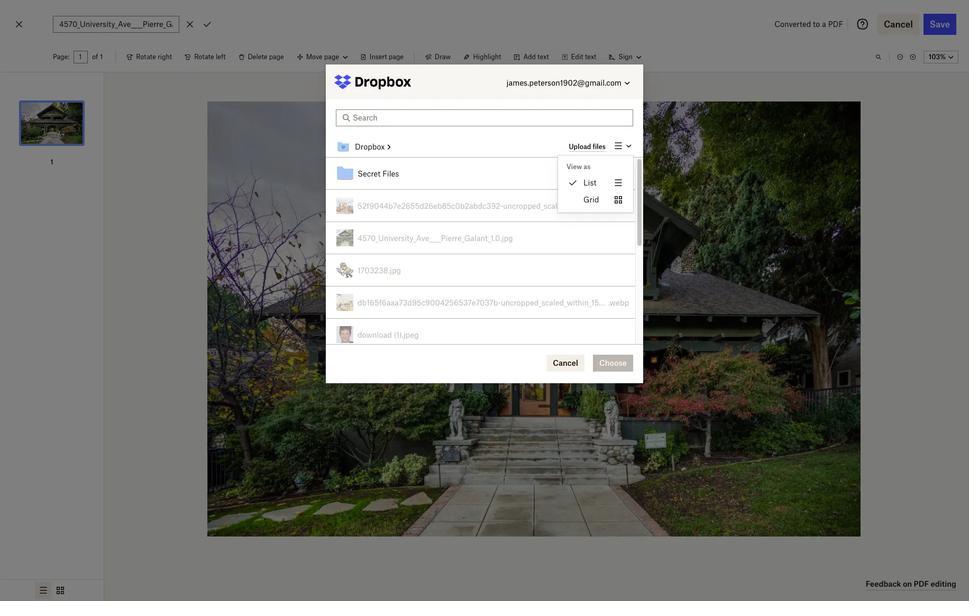 Task type: describe. For each thing, give the bounding box(es) containing it.
page 1. selected thumbnail preview element
[[18, 81, 86, 168]]

text for add text
[[538, 53, 549, 61]]

page for insert page
[[389, 53, 404, 61]]

Button to change sidebar list view to grid view radio
[[52, 583, 69, 600]]

delete
[[248, 53, 268, 61]]

edit text
[[571, 53, 597, 61]]

add
[[524, 53, 536, 61]]

insert pages dialog dialog
[[326, 64, 644, 384]]

highlight button
[[457, 49, 508, 66]]

left
[[216, 53, 226, 61]]

delete page button
[[232, 49, 290, 66]]

a
[[823, 20, 827, 29]]

of
[[92, 53, 98, 61]]

highlight
[[473, 53, 501, 61]]

rotate for rotate left
[[194, 53, 214, 61]]

rotate right
[[136, 53, 172, 61]]

to
[[814, 20, 821, 29]]

draw button
[[419, 49, 457, 66]]

insert page
[[370, 53, 404, 61]]

edit
[[571, 53, 584, 61]]

cancel image
[[13, 16, 25, 33]]

Button to change sidebar grid view to list view radio
[[35, 583, 52, 600]]

rotate left button
[[178, 49, 232, 66]]

rotate left
[[194, 53, 226, 61]]

text for edit text
[[585, 53, 597, 61]]



Task type: vqa. For each thing, say whether or not it's contained in the screenshot.
'Edit'
yes



Task type: locate. For each thing, give the bounding box(es) containing it.
of 1
[[92, 53, 103, 61]]

converted
[[775, 20, 812, 29]]

edit text button
[[556, 49, 603, 66]]

1 horizontal spatial rotate
[[194, 53, 214, 61]]

1 text from the left
[[538, 53, 549, 61]]

0 vertical spatial 1
[[100, 53, 103, 61]]

rotate right button
[[120, 49, 178, 66]]

None number field
[[79, 53, 83, 61]]

rotate left the left
[[194, 53, 214, 61]]

1 horizontal spatial 1
[[100, 53, 103, 61]]

1 horizontal spatial page
[[389, 53, 404, 61]]

rotate for rotate right
[[136, 53, 156, 61]]

1 vertical spatial 1
[[51, 158, 53, 166]]

right
[[158, 53, 172, 61]]

input new file name text field
[[59, 19, 173, 30]]

page inside button
[[389, 53, 404, 61]]

option group
[[0, 580, 104, 602]]

page
[[269, 53, 284, 61], [389, 53, 404, 61]]

pdf
[[829, 20, 844, 29]]

page right delete at left
[[269, 53, 284, 61]]

1 rotate from the left
[[136, 53, 156, 61]]

draw
[[435, 53, 451, 61]]

add text
[[524, 53, 549, 61]]

1
[[100, 53, 103, 61], [51, 158, 53, 166]]

2 page from the left
[[389, 53, 404, 61]]

page right insert at the left of the page
[[389, 53, 404, 61]]

insert
[[370, 53, 387, 61]]

2 text from the left
[[585, 53, 597, 61]]

rotate
[[136, 53, 156, 61], [194, 53, 214, 61]]

text inside add text button
[[538, 53, 549, 61]]

page:
[[53, 53, 69, 61]]

page inside button
[[269, 53, 284, 61]]

add text button
[[508, 49, 556, 66]]

text right "edit"
[[585, 53, 597, 61]]

delete page
[[248, 53, 284, 61]]

0 horizontal spatial text
[[538, 53, 549, 61]]

text inside edit text button
[[585, 53, 597, 61]]

text right the add at the top of page
[[538, 53, 549, 61]]

0 horizontal spatial rotate
[[136, 53, 156, 61]]

1 horizontal spatial text
[[585, 53, 597, 61]]

text
[[538, 53, 549, 61], [585, 53, 597, 61]]

0 horizontal spatial 1
[[51, 158, 53, 166]]

0 horizontal spatial page
[[269, 53, 284, 61]]

page for delete page
[[269, 53, 284, 61]]

1 page from the left
[[269, 53, 284, 61]]

2 rotate from the left
[[194, 53, 214, 61]]

converted to a pdf
[[775, 20, 844, 29]]

insert page button
[[354, 49, 410, 66]]

rotate left right
[[136, 53, 156, 61]]



